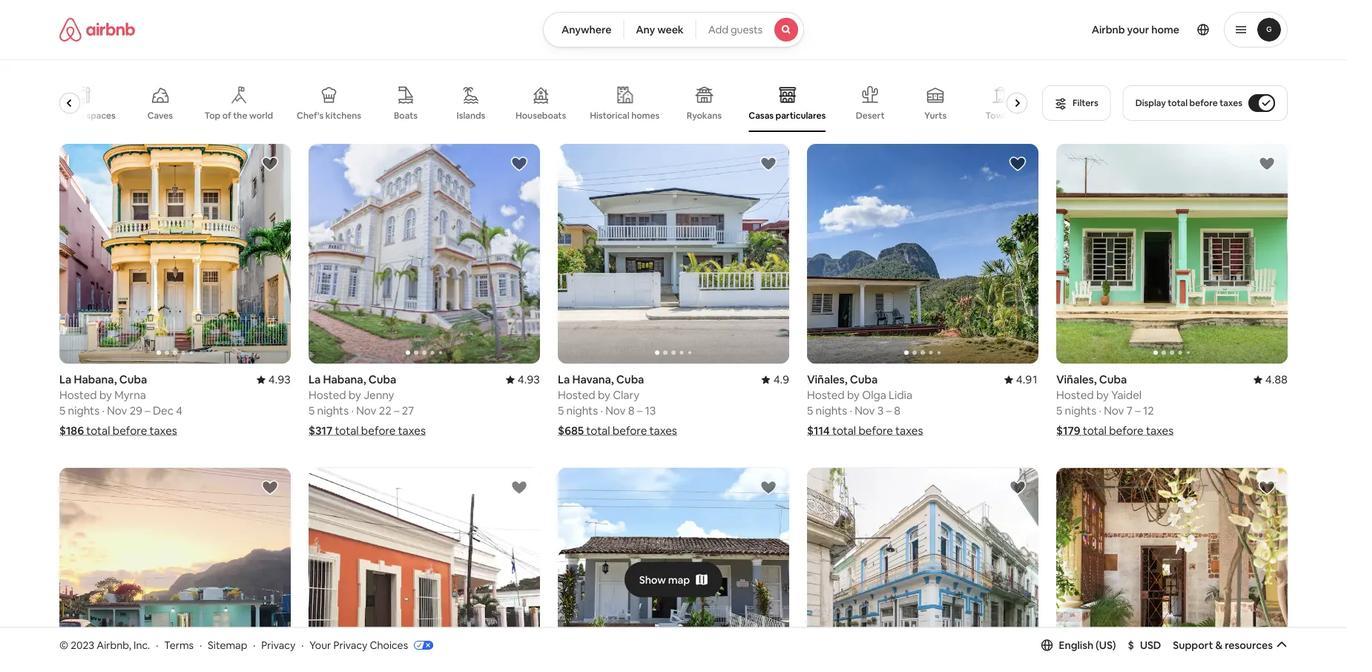 Task type: describe. For each thing, give the bounding box(es) containing it.
home
[[1152, 23, 1180, 36]]

hosted for hosted by myrna
[[59, 388, 97, 403]]

· inside la habana, cuba hosted by myrna 5 nights · nov 29 – dec 4 $186 total before taxes
[[102, 404, 105, 418]]

islands
[[457, 110, 486, 121]]

la for la habana, cuba hosted by myrna 5 nights · nov 29 – dec 4 $186 total before taxes
[[59, 373, 71, 387]]

add to wishlist: viñales, cuba image for 4.88
[[1259, 155, 1277, 173]]

privacy link
[[262, 639, 296, 652]]

©
[[59, 639, 68, 652]]

display total before taxes
[[1136, 97, 1243, 109]]

4.91
[[1017, 373, 1039, 387]]

airbnb
[[1092, 23, 1126, 36]]

airbnb,
[[97, 639, 131, 652]]

total inside la habana, cuba hosted by myrna 5 nights · nov 29 – dec 4 $186 total before taxes
[[86, 424, 110, 438]]

· inside la habana, cuba hosted by jenny 5 nights · nov 22 – 27 $317 total before taxes
[[351, 404, 354, 418]]

caves
[[147, 110, 173, 121]]

anywhere
[[562, 23, 612, 36]]

group containing houseboats
[[49, 74, 1034, 132]]

show map button
[[625, 562, 723, 598]]

0 horizontal spatial add to wishlist: viñales, cuba image
[[261, 479, 279, 497]]

the
[[233, 110, 247, 121]]

by inside viñales, cuba hosted by olga lidia 5 nights · nov 3 – 8 $114 total before taxes
[[848, 388, 860, 403]]

taxes inside button
[[1220, 97, 1243, 109]]

of
[[222, 110, 231, 121]]

clary
[[613, 388, 640, 403]]

· inside viñales, cuba hosted by olga lidia 5 nights · nov 3 – 8 $114 total before taxes
[[850, 404, 853, 418]]

olga
[[863, 388, 887, 403]]

historical homes
[[590, 110, 660, 121]]

nov for nov 3 – 8
[[855, 404, 875, 418]]

kitchens
[[326, 110, 361, 121]]

resources
[[1226, 639, 1274, 652]]

display
[[1136, 97, 1167, 109]]

8 inside viñales, cuba hosted by olga lidia 5 nights · nov 3 – 8 $114 total before taxes
[[895, 404, 901, 418]]

ryokans
[[687, 110, 722, 121]]

– for myrna
[[145, 404, 150, 418]]

add to wishlist: vinales, cuba image
[[760, 479, 778, 497]]

boats
[[394, 110, 418, 121]]

7
[[1127, 404, 1133, 418]]

$
[[1129, 639, 1135, 652]]

by inside viñales, cuba hosted by yaidel 5 nights · nov 7 – 12 $179 total before taxes
[[1097, 388, 1110, 403]]

top
[[205, 110, 221, 121]]

cuba inside viñales, cuba hosted by yaidel 5 nights · nov 7 – 12 $179 total before taxes
[[1100, 373, 1128, 387]]

inc.
[[134, 639, 150, 652]]

choices
[[370, 639, 408, 652]]

total inside button
[[1168, 97, 1188, 109]]

cuba for hosted by myrna
[[119, 373, 147, 387]]

chef's kitchens
[[297, 110, 361, 121]]

4.93 out of 5 average rating image
[[257, 373, 291, 387]]

27
[[402, 404, 414, 418]]

casas
[[749, 110, 774, 121]]

guests
[[731, 23, 763, 36]]

profile element
[[822, 0, 1289, 59]]

any week
[[636, 23, 684, 36]]

4.9
[[774, 373, 790, 387]]

airbnb your home
[[1092, 23, 1180, 36]]

nights for $685
[[567, 404, 598, 418]]

add to wishlist: havana, cuba image
[[1259, 479, 1277, 497]]

world
[[249, 110, 273, 121]]

casas particulares
[[749, 110, 826, 121]]

by for nov 29 – dec 4
[[99, 388, 112, 403]]

anywhere button
[[543, 12, 624, 48]]

any
[[636, 23, 656, 36]]

5 inside viñales, cuba hosted by yaidel 5 nights · nov 7 – 12 $179 total before taxes
[[1057, 404, 1063, 418]]

4.93 for la habana, cuba hosted by jenny 5 nights · nov 22 – 27 $317 total before taxes
[[518, 373, 540, 387]]

3
[[878, 404, 884, 418]]

· right inc.
[[156, 639, 158, 652]]

none search field containing anywhere
[[543, 12, 805, 48]]

yurts
[[925, 110, 947, 121]]

$186
[[59, 424, 84, 438]]

english
[[1060, 639, 1094, 652]]

habana, for jenny
[[323, 373, 366, 387]]

lidia
[[889, 388, 913, 403]]

add to wishlist: la habana, cuba image for la habana, cuba hosted by jenny 5 nights · nov 22 – 27 $317 total before taxes
[[511, 155, 528, 173]]

taxes inside la havana, cuba hosted by clary 5 nights · nov 8 – 13 $685 total before taxes
[[650, 424, 677, 438]]

add to wishlist: la habana, cuba image for la habana, cuba hosted by myrna 5 nights · nov 29 – dec 4 $186 total before taxes
[[261, 155, 279, 173]]

terms
[[164, 639, 194, 652]]

airbnb your home link
[[1083, 14, 1189, 45]]

– for lidia
[[887, 404, 892, 418]]

map
[[669, 573, 690, 587]]

top of the world
[[205, 110, 273, 121]]

4.91 out of 5 average rating image
[[1005, 373, 1039, 387]]

nov for nov 8 – 13
[[606, 404, 626, 418]]

29
[[130, 404, 142, 418]]

4.88
[[1266, 373, 1289, 387]]

la for la havana, cuba hosted by clary 5 nights · nov 8 – 13 $685 total before taxes
[[558, 373, 570, 387]]

usd
[[1141, 639, 1162, 652]]

add guests button
[[696, 12, 805, 48]]

english (us)
[[1060, 639, 1117, 652]]

houseboats
[[516, 110, 566, 121]]

5 for hosted by clary
[[558, 404, 564, 418]]

before inside viñales, cuba hosted by yaidel 5 nights · nov 7 – 12 $179 total before taxes
[[1110, 424, 1144, 438]]

historical
[[590, 110, 630, 121]]

viñales, for viñales, cuba hosted by yaidel 5 nights · nov 7 – 12 $179 total before taxes
[[1057, 373, 1097, 387]]

12
[[1144, 404, 1155, 418]]

your
[[1128, 23, 1150, 36]]

show map
[[640, 573, 690, 587]]

habana, for myrna
[[74, 373, 117, 387]]

· inside viñales, cuba hosted by yaidel 5 nights · nov 7 – 12 $179 total before taxes
[[1100, 404, 1102, 418]]

by for nov 22 – 27
[[349, 388, 361, 403]]

chef's
[[297, 110, 324, 121]]

towers
[[986, 110, 1016, 121]]



Task type: locate. For each thing, give the bounding box(es) containing it.
1 horizontal spatial habana,
[[323, 373, 366, 387]]

total right $179
[[1083, 424, 1107, 438]]

1 4.93 from the left
[[269, 373, 291, 387]]

3 cuba from the left
[[617, 373, 645, 387]]

1 cuba from the left
[[119, 373, 147, 387]]

english (us) button
[[1042, 639, 1117, 652]]

taxes inside la habana, cuba hosted by myrna 5 nights · nov 29 – dec 4 $186 total before taxes
[[150, 424, 177, 438]]

show
[[640, 573, 666, 587]]

total inside la habana, cuba hosted by jenny 5 nights · nov 22 – 27 $317 total before taxes
[[335, 424, 359, 438]]

2 habana, from the left
[[323, 373, 366, 387]]

2 la from the left
[[309, 373, 321, 387]]

None search field
[[543, 12, 805, 48]]

hosted
[[59, 388, 97, 403], [309, 388, 346, 403], [558, 388, 596, 403], [808, 388, 845, 403], [1057, 388, 1095, 403]]

hosted up $114
[[808, 388, 845, 403]]

1 habana, from the left
[[74, 373, 117, 387]]

terms · sitemap · privacy ·
[[164, 639, 304, 652]]

5 for hosted by jenny
[[309, 404, 315, 418]]

hosted inside viñales, cuba hosted by olga lidia 5 nights · nov 3 – 8 $114 total before taxes
[[808, 388, 845, 403]]

by left yaidel
[[1097, 388, 1110, 403]]

by down havana, at the bottom of the page
[[598, 388, 611, 403]]

– right 7
[[1136, 404, 1141, 418]]

– inside viñales, cuba hosted by yaidel 5 nights · nov 7 – 12 $179 total before taxes
[[1136, 404, 1141, 418]]

desert
[[856, 110, 885, 121]]

(us)
[[1096, 639, 1117, 652]]

add to wishlist: viñales, cuba image for 4.91
[[1009, 155, 1027, 173]]

5 for hosted by olga lidia
[[808, 404, 814, 418]]

4.93 out of 5 average rating image
[[506, 373, 540, 387]]

· right terms link
[[200, 639, 202, 652]]

taxes
[[1220, 97, 1243, 109], [150, 424, 177, 438], [398, 424, 426, 438], [650, 424, 677, 438], [896, 424, 924, 438], [1147, 424, 1174, 438]]

la inside la habana, cuba hosted by myrna 5 nights · nov 29 – dec 4 $186 total before taxes
[[59, 373, 71, 387]]

5 cuba from the left
[[1100, 373, 1128, 387]]

la right 4.93 out of 5 average rating icon
[[309, 373, 321, 387]]

by for nov 8 – 13
[[598, 388, 611, 403]]

nov left 22
[[356, 404, 377, 418]]

any week button
[[624, 12, 697, 48]]

myrna
[[114, 388, 146, 403]]

havana,
[[573, 373, 614, 387]]

yaidel
[[1112, 388, 1142, 403]]

by
[[99, 388, 112, 403], [349, 388, 361, 403], [598, 388, 611, 403], [848, 388, 860, 403], [1097, 388, 1110, 403]]

hosted for hosted by clary
[[558, 388, 596, 403]]

– inside viñales, cuba hosted by olga lidia 5 nights · nov 3 – 8 $114 total before taxes
[[887, 404, 892, 418]]

5 up $186
[[59, 404, 66, 418]]

week
[[658, 23, 684, 36]]

viñales,
[[808, 373, 848, 387], [1057, 373, 1097, 387]]

total right $114
[[833, 424, 857, 438]]

– for clary
[[637, 404, 643, 418]]

1 – from the left
[[145, 404, 150, 418]]

nights inside viñales, cuba hosted by yaidel 5 nights · nov 7 – 12 $179 total before taxes
[[1065, 404, 1097, 418]]

3 by from the left
[[598, 388, 611, 403]]

nov for nov 29 – dec 4
[[107, 404, 127, 418]]

your
[[310, 639, 331, 652]]

total right display
[[1168, 97, 1188, 109]]

before inside viñales, cuba hosted by olga lidia 5 nights · nov 3 – 8 $114 total before taxes
[[859, 424, 894, 438]]

add to wishlist: la habana, cuba image
[[1009, 479, 1027, 497]]

hosted inside la habana, cuba hosted by jenny 5 nights · nov 22 – 27 $317 total before taxes
[[309, 388, 346, 403]]

before right display
[[1190, 97, 1218, 109]]

hosted inside la havana, cuba hosted by clary 5 nights · nov 8 – 13 $685 total before taxes
[[558, 388, 596, 403]]

2 horizontal spatial la
[[558, 373, 570, 387]]

nights for $317
[[317, 404, 349, 418]]

· inside la havana, cuba hosted by clary 5 nights · nov 8 – 13 $685 total before taxes
[[601, 404, 603, 418]]

1 hosted from the left
[[59, 388, 97, 403]]

sitemap link
[[208, 639, 247, 652]]

before down 22
[[361, 424, 396, 438]]

5 inside la habana, cuba hosted by jenny 5 nights · nov 22 – 27 $317 total before taxes
[[309, 404, 315, 418]]

· left 22
[[351, 404, 354, 418]]

1 viñales, from the left
[[808, 373, 848, 387]]

3 – from the left
[[637, 404, 643, 418]]

4 hosted from the left
[[808, 388, 845, 403]]

0 horizontal spatial viñales,
[[808, 373, 848, 387]]

4 by from the left
[[848, 388, 860, 403]]

cuba inside la habana, cuba hosted by myrna 5 nights · nov 29 – dec 4 $186 total before taxes
[[119, 373, 147, 387]]

la inside la havana, cuba hosted by clary 5 nights · nov 8 – 13 $685 total before taxes
[[558, 373, 570, 387]]

nov down 'clary'
[[606, 404, 626, 418]]

4 nights from the left
[[816, 404, 848, 418]]

· left 29
[[102, 404, 105, 418]]

by inside la havana, cuba hosted by clary 5 nights · nov 8 – 13 $685 total before taxes
[[598, 388, 611, 403]]

4.93
[[269, 373, 291, 387], [518, 373, 540, 387]]

· down havana, at the bottom of the page
[[601, 404, 603, 418]]

2 privacy from the left
[[334, 639, 368, 652]]

1 8 from the left
[[628, 404, 635, 418]]

cuba up yaidel
[[1100, 373, 1128, 387]]

&
[[1216, 639, 1223, 652]]

4
[[176, 404, 183, 418]]

4.93 for la habana, cuba hosted by myrna 5 nights · nov 29 – dec 4 $186 total before taxes
[[269, 373, 291, 387]]

privacy left your
[[262, 639, 296, 652]]

8
[[628, 404, 635, 418], [895, 404, 901, 418]]

© 2023 airbnb, inc. ·
[[59, 639, 158, 652]]

by inside la habana, cuba hosted by myrna 5 nights · nov 29 – dec 4 $186 total before taxes
[[99, 388, 112, 403]]

5
[[59, 404, 66, 418], [309, 404, 315, 418], [558, 404, 564, 418], [808, 404, 814, 418], [1057, 404, 1063, 418]]

total
[[1168, 97, 1188, 109], [86, 424, 110, 438], [335, 424, 359, 438], [587, 424, 610, 438], [833, 424, 857, 438], [1083, 424, 1107, 438]]

cuba inside la havana, cuba hosted by clary 5 nights · nov 8 – 13 $685 total before taxes
[[617, 373, 645, 387]]

5 – from the left
[[1136, 404, 1141, 418]]

$114
[[808, 424, 830, 438]]

nov left 29
[[107, 404, 127, 418]]

22
[[379, 404, 392, 418]]

by left jenny
[[349, 388, 361, 403]]

support & resources
[[1174, 639, 1274, 652]]

5 up $114
[[808, 404, 814, 418]]

total inside viñales, cuba hosted by yaidel 5 nights · nov 7 – 12 $179 total before taxes
[[1083, 424, 1107, 438]]

5 up '$685'
[[558, 404, 564, 418]]

privacy
[[262, 639, 296, 652], [334, 639, 368, 652]]

by inside la habana, cuba hosted by jenny 5 nights · nov 22 – 27 $317 total before taxes
[[349, 388, 361, 403]]

5 5 from the left
[[1057, 404, 1063, 418]]

nights for $186
[[68, 404, 100, 418]]

3 hosted from the left
[[558, 388, 596, 403]]

1 by from the left
[[99, 388, 112, 403]]

filters
[[1073, 97, 1099, 109]]

1 horizontal spatial 4.93
[[518, 373, 540, 387]]

your privacy choices link
[[310, 639, 434, 653]]

$317
[[309, 424, 333, 438]]

nov inside la habana, cuba hosted by myrna 5 nights · nov 29 – dec 4 $186 total before taxes
[[107, 404, 127, 418]]

0 horizontal spatial 8
[[628, 404, 635, 418]]

nov left 7
[[1105, 404, 1125, 418]]

2 nights from the left
[[317, 404, 349, 418]]

privacy right your
[[334, 639, 368, 652]]

0 horizontal spatial privacy
[[262, 639, 296, 652]]

2 hosted from the left
[[309, 388, 346, 403]]

before down 7
[[1110, 424, 1144, 438]]

sitemap
[[208, 639, 247, 652]]

total inside viñales, cuba hosted by olga lidia 5 nights · nov 3 – 8 $114 total before taxes
[[833, 424, 857, 438]]

1 nights from the left
[[68, 404, 100, 418]]

5 up $179
[[1057, 404, 1063, 418]]

terms link
[[164, 639, 194, 652]]

la for la habana, cuba hosted by jenny 5 nights · nov 22 – 27 $317 total before taxes
[[309, 373, 321, 387]]

8 inside la havana, cuba hosted by clary 5 nights · nov 8 – 13 $685 total before taxes
[[628, 404, 635, 418]]

nights up '$685'
[[567, 404, 598, 418]]

taxes inside viñales, cuba hosted by olga lidia 5 nights · nov 3 – 8 $114 total before taxes
[[896, 424, 924, 438]]

add to wishlist: la havana, cuba image
[[760, 155, 778, 173]]

add to wishlist: la habana, cuba image
[[261, 155, 279, 173], [511, 155, 528, 173]]

5 nights from the left
[[1065, 404, 1097, 418]]

4 cuba from the left
[[850, 373, 878, 387]]

·
[[102, 404, 105, 418], [351, 404, 354, 418], [601, 404, 603, 418], [850, 404, 853, 418], [1100, 404, 1102, 418], [156, 639, 158, 652], [200, 639, 202, 652], [253, 639, 256, 652], [301, 639, 304, 652]]

4 5 from the left
[[808, 404, 814, 418]]

nights inside viñales, cuba hosted by olga lidia 5 nights · nov 3 – 8 $114 total before taxes
[[816, 404, 848, 418]]

$ usd
[[1129, 639, 1162, 652]]

1 horizontal spatial privacy
[[334, 639, 368, 652]]

nov inside viñales, cuba hosted by yaidel 5 nights · nov 7 – 12 $179 total before taxes
[[1105, 404, 1125, 418]]

hosted for hosted by jenny
[[309, 388, 346, 403]]

2 add to wishlist: la habana, cuba image from the left
[[511, 155, 528, 173]]

nov left 3
[[855, 404, 875, 418]]

cuba for hosted by jenny
[[369, 373, 397, 387]]

viñales, cuba hosted by olga lidia 5 nights · nov 3 – 8 $114 total before taxes
[[808, 373, 924, 438]]

2 nov from the left
[[356, 404, 377, 418]]

la up $186
[[59, 373, 71, 387]]

taxes inside la habana, cuba hosted by jenny 5 nights · nov 22 – 27 $317 total before taxes
[[398, 424, 426, 438]]

by left myrna
[[99, 388, 112, 403]]

before down 3
[[859, 424, 894, 438]]

hosted up $186
[[59, 388, 97, 403]]

8 down lidia
[[895, 404, 901, 418]]

before
[[1190, 97, 1218, 109], [113, 424, 147, 438], [361, 424, 396, 438], [613, 424, 647, 438], [859, 424, 894, 438], [1110, 424, 1144, 438]]

1 nov from the left
[[107, 404, 127, 418]]

nights inside la habana, cuba hosted by jenny 5 nights · nov 22 – 27 $317 total before taxes
[[317, 404, 349, 418]]

habana, inside la habana, cuba hosted by jenny 5 nights · nov 22 – 27 $317 total before taxes
[[323, 373, 366, 387]]

2 8 from the left
[[895, 404, 901, 418]]

total inside la havana, cuba hosted by clary 5 nights · nov 8 – 13 $685 total before taxes
[[587, 424, 610, 438]]

2 horizontal spatial add to wishlist: viñales, cuba image
[[1259, 155, 1277, 173]]

before inside la habana, cuba hosted by jenny 5 nights · nov 22 – 27 $317 total before taxes
[[361, 424, 396, 438]]

creative spaces
[[49, 110, 116, 121]]

cuba up jenny
[[369, 373, 397, 387]]

2 viñales, from the left
[[1057, 373, 1097, 387]]

nights up $317
[[317, 404, 349, 418]]

8 down 'clary'
[[628, 404, 635, 418]]

hosted inside viñales, cuba hosted by yaidel 5 nights · nov 7 – 12 $179 total before taxes
[[1057, 388, 1095, 403]]

particulares
[[776, 110, 826, 121]]

· left 'privacy' link
[[253, 639, 256, 652]]

1 privacy from the left
[[262, 639, 296, 652]]

nov for nov 22 – 27
[[356, 404, 377, 418]]

2 cuba from the left
[[369, 373, 397, 387]]

1 horizontal spatial 8
[[895, 404, 901, 418]]

add to wishlist: la habana, cuba image down houseboats
[[511, 155, 528, 173]]

viñales, cuba hosted by yaidel 5 nights · nov 7 – 12 $179 total before taxes
[[1057, 373, 1174, 438]]

– right 3
[[887, 404, 892, 418]]

la havana, cuba hosted by clary 5 nights · nov 8 – 13 $685 total before taxes
[[558, 373, 677, 438]]

before down 13 on the bottom
[[613, 424, 647, 438]]

3 nights from the left
[[567, 404, 598, 418]]

4 – from the left
[[887, 404, 892, 418]]

nov
[[107, 404, 127, 418], [356, 404, 377, 418], [606, 404, 626, 418], [855, 404, 875, 418], [1105, 404, 1125, 418]]

0 horizontal spatial habana,
[[74, 373, 117, 387]]

0 horizontal spatial 4.93
[[269, 373, 291, 387]]

before inside la habana, cuba hosted by myrna 5 nights · nov 29 – dec 4 $186 total before taxes
[[113, 424, 147, 438]]

display total before taxes button
[[1123, 85, 1289, 121]]

nights up $114
[[816, 404, 848, 418]]

before inside button
[[1190, 97, 1218, 109]]

nov inside viñales, cuba hosted by olga lidia 5 nights · nov 3 – 8 $114 total before taxes
[[855, 404, 875, 418]]

total right '$685'
[[587, 424, 610, 438]]

– right 29
[[145, 404, 150, 418]]

before down 29
[[113, 424, 147, 438]]

nights up $179
[[1065, 404, 1097, 418]]

before inside la havana, cuba hosted by clary 5 nights · nov 8 – 13 $685 total before taxes
[[613, 424, 647, 438]]

$179
[[1057, 424, 1081, 438]]

jenny
[[364, 388, 394, 403]]

dec
[[153, 404, 174, 418]]

3 la from the left
[[558, 373, 570, 387]]

nights inside la habana, cuba hosted by myrna 5 nights · nov 29 – dec 4 $186 total before taxes
[[68, 404, 100, 418]]

nights for $114
[[816, 404, 848, 418]]

la habana, cuba hosted by myrna 5 nights · nov 29 – dec 4 $186 total before taxes
[[59, 373, 183, 438]]

1 horizontal spatial add to wishlist: viñales, cuba image
[[1009, 155, 1027, 173]]

add to wishlist: viñales, cuba image
[[1009, 155, 1027, 173], [1259, 155, 1277, 173], [261, 479, 279, 497]]

nights
[[68, 404, 100, 418], [317, 404, 349, 418], [567, 404, 598, 418], [816, 404, 848, 418], [1065, 404, 1097, 418]]

cuba up olga
[[850, 373, 878, 387]]

5 by from the left
[[1097, 388, 1110, 403]]

5 inside viñales, cuba hosted by olga lidia 5 nights · nov 3 – 8 $114 total before taxes
[[808, 404, 814, 418]]

total right $186
[[86, 424, 110, 438]]

habana, inside la habana, cuba hosted by myrna 5 nights · nov 29 – dec 4 $186 total before taxes
[[74, 373, 117, 387]]

· left your
[[301, 639, 304, 652]]

5 nov from the left
[[1105, 404, 1125, 418]]

la inside la habana, cuba hosted by jenny 5 nights · nov 22 – 27 $317 total before taxes
[[309, 373, 321, 387]]

group
[[49, 74, 1034, 132], [59, 144, 291, 364], [309, 144, 540, 364], [558, 144, 790, 364], [808, 144, 1039, 364], [1057, 144, 1289, 364], [59, 468, 291, 664], [309, 468, 540, 664], [558, 468, 790, 664], [808, 468, 1039, 664], [1057, 468, 1289, 664]]

nights up $186
[[68, 404, 100, 418]]

5 up $317
[[309, 404, 315, 418]]

1 horizontal spatial la
[[309, 373, 321, 387]]

by left olga
[[848, 388, 860, 403]]

· left 7
[[1100, 404, 1102, 418]]

1 la from the left
[[59, 373, 71, 387]]

viñales, right 4.91
[[1057, 373, 1097, 387]]

$685
[[558, 424, 584, 438]]

total right $317
[[335, 424, 359, 438]]

la left havana, at the bottom of the page
[[558, 373, 570, 387]]

– left '27'
[[394, 404, 400, 418]]

la habana, cuba hosted by jenny 5 nights · nov 22 – 27 $317 total before taxes
[[309, 373, 426, 438]]

viñales, for viñales, cuba hosted by olga lidia 5 nights · nov 3 – 8 $114 total before taxes
[[808, 373, 848, 387]]

your privacy choices
[[310, 639, 408, 652]]

2 4.93 from the left
[[518, 373, 540, 387]]

0 horizontal spatial la
[[59, 373, 71, 387]]

habana, up myrna
[[74, 373, 117, 387]]

viñales, inside viñales, cuba hosted by yaidel 5 nights · nov 7 – 12 $179 total before taxes
[[1057, 373, 1097, 387]]

1 5 from the left
[[59, 404, 66, 418]]

hosted inside la habana, cuba hosted by myrna 5 nights · nov 29 – dec 4 $186 total before taxes
[[59, 388, 97, 403]]

add to wishlist: remedios, cuba image
[[511, 479, 528, 497]]

hosted up $179
[[1057, 388, 1095, 403]]

add
[[709, 23, 729, 36]]

filters button
[[1043, 85, 1112, 121]]

5 for hosted by myrna
[[59, 404, 66, 418]]

2023
[[71, 639, 94, 652]]

3 5 from the left
[[558, 404, 564, 418]]

add to wishlist: la habana, cuba image down "world"
[[261, 155, 279, 173]]

support & resources button
[[1174, 639, 1288, 652]]

1 add to wishlist: la habana, cuba image from the left
[[261, 155, 279, 173]]

nights inside la havana, cuba hosted by clary 5 nights · nov 8 – 13 $685 total before taxes
[[567, 404, 598, 418]]

viñales, right 4.9
[[808, 373, 848, 387]]

– for jenny
[[394, 404, 400, 418]]

nov inside la habana, cuba hosted by jenny 5 nights · nov 22 – 27 $317 total before taxes
[[356, 404, 377, 418]]

cuba
[[119, 373, 147, 387], [369, 373, 397, 387], [617, 373, 645, 387], [850, 373, 878, 387], [1100, 373, 1128, 387]]

13
[[645, 404, 656, 418]]

1 horizontal spatial viñales,
[[1057, 373, 1097, 387]]

nov inside la havana, cuba hosted by clary 5 nights · nov 8 – 13 $685 total before taxes
[[606, 404, 626, 418]]

– left 13 on the bottom
[[637, 404, 643, 418]]

hosted up $317
[[309, 388, 346, 403]]

4 nov from the left
[[855, 404, 875, 418]]

5 hosted from the left
[[1057, 388, 1095, 403]]

cuba for hosted by clary
[[617, 373, 645, 387]]

0 horizontal spatial add to wishlist: la habana, cuba image
[[261, 155, 279, 173]]

5 inside la havana, cuba hosted by clary 5 nights · nov 8 – 13 $685 total before taxes
[[558, 404, 564, 418]]

4.88 out of 5 average rating image
[[1254, 373, 1289, 387]]

– inside la habana, cuba hosted by myrna 5 nights · nov 29 – dec 4 $186 total before taxes
[[145, 404, 150, 418]]

1 horizontal spatial add to wishlist: la habana, cuba image
[[511, 155, 528, 173]]

taxes inside viñales, cuba hosted by yaidel 5 nights · nov 7 – 12 $179 total before taxes
[[1147, 424, 1174, 438]]

cuba inside la habana, cuba hosted by jenny 5 nights · nov 22 – 27 $317 total before taxes
[[369, 373, 397, 387]]

cuba up myrna
[[119, 373, 147, 387]]

habana, up jenny
[[323, 373, 366, 387]]

creative
[[49, 110, 85, 121]]

2 by from the left
[[349, 388, 361, 403]]

2 – from the left
[[394, 404, 400, 418]]

support
[[1174, 639, 1214, 652]]

· left 3
[[850, 404, 853, 418]]

3 nov from the left
[[606, 404, 626, 418]]

hosted down havana, at the bottom of the page
[[558, 388, 596, 403]]

5 inside la habana, cuba hosted by myrna 5 nights · nov 29 – dec 4 $186 total before taxes
[[59, 404, 66, 418]]

add guests
[[709, 23, 763, 36]]

2 5 from the left
[[309, 404, 315, 418]]

spaces
[[86, 110, 116, 121]]

– inside la habana, cuba hosted by jenny 5 nights · nov 22 – 27 $317 total before taxes
[[394, 404, 400, 418]]

cuba inside viñales, cuba hosted by olga lidia 5 nights · nov 3 – 8 $114 total before taxes
[[850, 373, 878, 387]]

4.9 out of 5 average rating image
[[762, 373, 790, 387]]

viñales, inside viñales, cuba hosted by olga lidia 5 nights · nov 3 – 8 $114 total before taxes
[[808, 373, 848, 387]]

– inside la havana, cuba hosted by clary 5 nights · nov 8 – 13 $685 total before taxes
[[637, 404, 643, 418]]

cuba up 'clary'
[[617, 373, 645, 387]]



Task type: vqa. For each thing, say whether or not it's contained in the screenshot.


